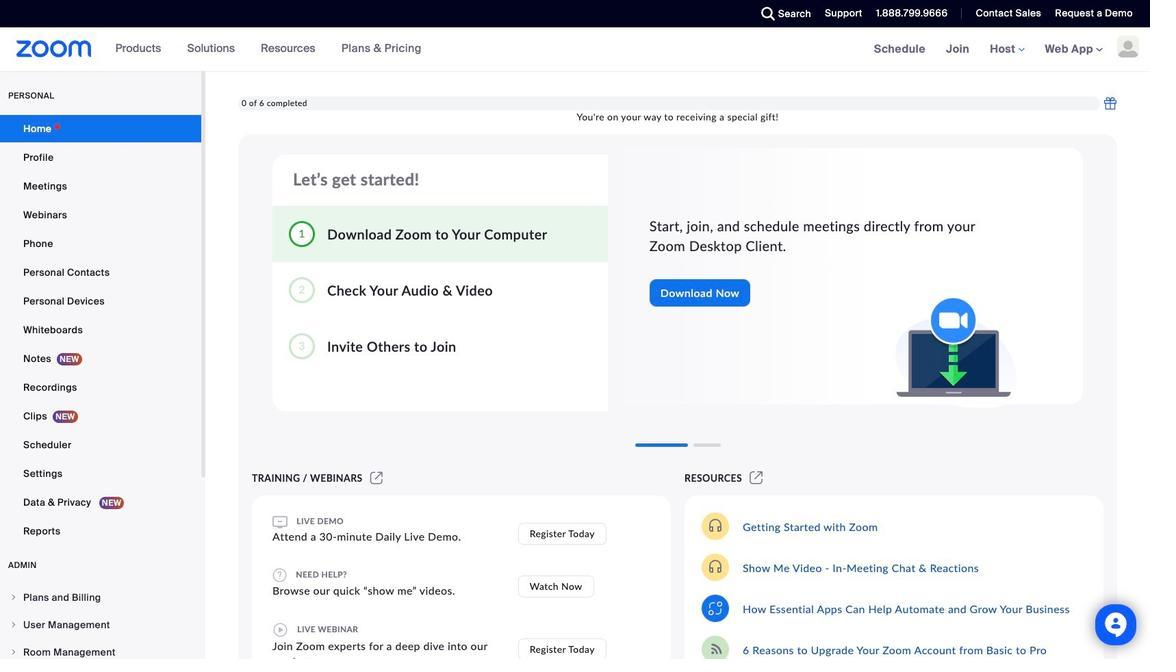 Task type: locate. For each thing, give the bounding box(es) containing it.
0 vertical spatial menu item
[[0, 585, 201, 611]]

right image
[[10, 621, 18, 629]]

window new image
[[368, 473, 385, 484], [748, 473, 765, 484]]

2 vertical spatial menu item
[[0, 640, 201, 660]]

2 right image from the top
[[10, 649, 18, 657]]

1 horizontal spatial window new image
[[748, 473, 765, 484]]

banner
[[0, 27, 1151, 72]]

right image down right icon on the left of page
[[10, 649, 18, 657]]

admin menu menu
[[0, 585, 201, 660]]

menu item
[[0, 585, 201, 611], [0, 612, 201, 638], [0, 640, 201, 660]]

0 horizontal spatial window new image
[[368, 473, 385, 484]]

right image
[[10, 594, 18, 602], [10, 649, 18, 657]]

profile picture image
[[1118, 36, 1140, 58]]

3 menu item from the top
[[0, 640, 201, 660]]

0 vertical spatial right image
[[10, 594, 18, 602]]

1 vertical spatial right image
[[10, 649, 18, 657]]

1 menu item from the top
[[0, 585, 201, 611]]

right image up right icon on the left of page
[[10, 594, 18, 602]]

2 window new image from the left
[[748, 473, 765, 484]]

1 right image from the top
[[10, 594, 18, 602]]

product information navigation
[[105, 27, 432, 71]]

personal menu menu
[[0, 115, 201, 547]]

1 vertical spatial menu item
[[0, 612, 201, 638]]



Task type: describe. For each thing, give the bounding box(es) containing it.
zoom logo image
[[16, 40, 92, 58]]

2 menu item from the top
[[0, 612, 201, 638]]

1 window new image from the left
[[368, 473, 385, 484]]

meetings navigation
[[864, 27, 1151, 72]]



Task type: vqa. For each thing, say whether or not it's contained in the screenshot.
MENU ITEM to the bottom
yes



